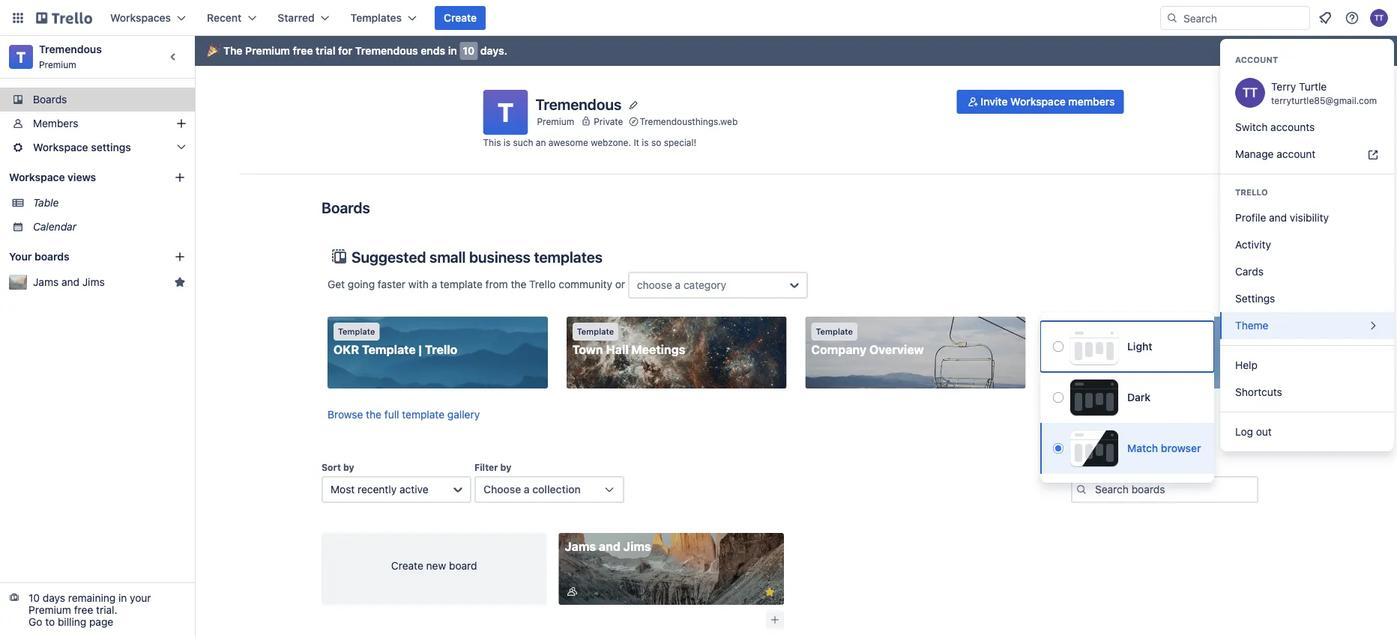 Task type: locate. For each thing, give the bounding box(es) containing it.
page
[[89, 616, 113, 629]]

1 vertical spatial and
[[61, 276, 79, 289]]

jams down boards
[[33, 276, 59, 289]]

template
[[440, 278, 483, 291], [402, 409, 445, 421]]

1 horizontal spatial free
[[293, 45, 313, 57]]

click to unstar this board. it will be removed from your starred list. image
[[763, 586, 776, 600]]

team
[[1050, 343, 1082, 357]]

2 by from the left
[[500, 462, 511, 473]]

such
[[513, 137, 533, 148]]

starred icon image
[[174, 277, 186, 289]]

suggested small business templates
[[352, 248, 603, 266]]

create a view image
[[174, 172, 186, 184]]

it
[[634, 137, 639, 148]]

choose a collection
[[483, 484, 581, 496]]

template company overview
[[811, 327, 924, 357]]

None radio
[[1053, 342, 1064, 352]]

1 horizontal spatial 10
[[463, 45, 475, 57]]

setting
[[1113, 343, 1156, 357]]

0 vertical spatial the
[[511, 278, 526, 291]]

0 vertical spatial in
[[448, 45, 457, 57]]

t left tremendous premium
[[16, 48, 26, 66]]

going
[[348, 278, 375, 291]]

the left full
[[366, 409, 382, 421]]

10 left days.
[[463, 45, 475, 57]]

a inside button
[[524, 484, 530, 496]]

1 vertical spatial jams and jims
[[565, 540, 651, 554]]

log
[[1235, 426, 1253, 438]]

0 vertical spatial 10
[[463, 45, 475, 57]]

1 vertical spatial trello
[[529, 278, 556, 291]]

template okr template | trello
[[334, 327, 457, 357]]

okr
[[334, 343, 359, 357]]

get going faster with a template from the trello community or
[[328, 278, 628, 291]]

ends
[[421, 45, 445, 57]]

your boards
[[9, 251, 69, 263]]

calendar link
[[33, 220, 186, 235]]

0 vertical spatial t
[[16, 48, 26, 66]]

in right ends
[[448, 45, 457, 57]]

account
[[1235, 55, 1278, 65]]

log out
[[1235, 426, 1272, 438]]

workspace up table
[[9, 171, 65, 184]]

0 vertical spatial sm image
[[966, 94, 981, 109]]

a for choose a category
[[675, 279, 681, 292]]

1 vertical spatial create
[[391, 560, 423, 573]]

your boards with 1 items element
[[9, 248, 151, 266]]

0 horizontal spatial a
[[431, 278, 437, 291]]

0 horizontal spatial tremendous
[[39, 43, 102, 55]]

trello
[[1235, 188, 1268, 197], [529, 278, 556, 291], [425, 343, 457, 357]]

template inside template town hall meetings
[[577, 327, 614, 337]]

Search field
[[1178, 7, 1309, 29]]

t up the this
[[497, 97, 514, 128]]

template for company
[[816, 327, 853, 337]]

table
[[33, 197, 59, 209]]

this
[[483, 137, 501, 148]]

template right full
[[402, 409, 445, 421]]

1 horizontal spatial create
[[444, 12, 477, 24]]

template up company
[[816, 327, 853, 337]]

template down small
[[440, 278, 483, 291]]

profile and visibility
[[1235, 212, 1329, 224]]

🎉
[[207, 45, 217, 57]]

None radio
[[1053, 393, 1064, 403], [1053, 444, 1064, 454], [1053, 393, 1064, 403], [1053, 444, 1064, 454]]

jims
[[82, 276, 105, 289], [623, 540, 651, 554]]

0 horizontal spatial t
[[16, 48, 26, 66]]

template up town
[[577, 327, 614, 337]]

boards up suggested
[[322, 199, 370, 216]]

open information menu image
[[1345, 10, 1360, 25]]

awesome
[[549, 137, 588, 148]]

1 horizontal spatial the
[[511, 278, 526, 291]]

starred button
[[269, 6, 339, 30]]

0 horizontal spatial boards
[[33, 93, 67, 106]]

tremendous up private
[[536, 95, 621, 113]]

create for create
[[444, 12, 477, 24]]

switch accounts
[[1235, 121, 1315, 133]]

0 vertical spatial free
[[293, 45, 313, 57]]

is right it
[[642, 137, 649, 148]]

workspaces
[[110, 12, 171, 24]]

free
[[293, 45, 313, 57], [74, 604, 93, 617]]

t inside button
[[497, 97, 514, 128]]

none radio inside light button
[[1053, 342, 1064, 352]]

choose a collection button
[[474, 477, 624, 504]]

banner containing 🎉
[[195, 36, 1397, 66]]

switch
[[1235, 121, 1268, 133]]

1 horizontal spatial sm image
[[966, 94, 981, 109]]

community
[[559, 278, 612, 291]]

log out button
[[1220, 419, 1394, 446]]

light button
[[1040, 322, 1214, 372]]

workspace right invite
[[1010, 96, 1066, 108]]

a right with
[[431, 278, 437, 291]]

1 horizontal spatial is
[[642, 137, 649, 148]]

t inside "link"
[[16, 48, 26, 66]]

1 vertical spatial 10
[[28, 592, 40, 605]]

2 vertical spatial workspace
[[9, 171, 65, 184]]

a right choose
[[524, 484, 530, 496]]

1 horizontal spatial tremendous
[[355, 45, 418, 57]]

switch accounts link
[[1220, 114, 1394, 141]]

1 vertical spatial jams
[[565, 540, 596, 554]]

filter by
[[474, 462, 511, 473]]

out
[[1256, 426, 1272, 438]]

jams and jims
[[33, 276, 105, 289], [565, 540, 651, 554]]

1 horizontal spatial t
[[497, 97, 514, 128]]

0 vertical spatial jams and jims
[[33, 276, 105, 289]]

option group containing light
[[1040, 322, 1214, 474]]

search image
[[1166, 12, 1178, 24]]

create up ends
[[444, 12, 477, 24]]

members
[[33, 117, 78, 130]]

free inside 10 days remaining in your premium free trial. go to billing page
[[74, 604, 93, 617]]

for
[[338, 45, 352, 57]]

2 horizontal spatial a
[[675, 279, 681, 292]]

1 horizontal spatial trello
[[529, 278, 556, 291]]

template for town
[[577, 327, 614, 337]]

shortcuts button
[[1220, 379, 1394, 406]]

1 horizontal spatial a
[[524, 484, 530, 496]]

a
[[431, 278, 437, 291], [675, 279, 681, 292], [524, 484, 530, 496]]

🎉 the premium free trial for tremendous ends in 10 days.
[[207, 45, 507, 57]]

0 vertical spatial jams
[[33, 276, 59, 289]]

template inside template company overview
[[816, 327, 853, 337]]

option group
[[1040, 322, 1214, 474]]

table link
[[33, 196, 186, 211]]

1 by from the left
[[343, 462, 354, 473]]

create inside "button"
[[444, 12, 477, 24]]

0 horizontal spatial by
[[343, 462, 354, 473]]

1 vertical spatial workspace
[[33, 141, 88, 154]]

0 horizontal spatial 10
[[28, 592, 40, 605]]

days.
[[480, 45, 507, 57]]

tremendous for tremendous
[[536, 95, 621, 113]]

1 vertical spatial in
[[118, 592, 127, 605]]

choose
[[637, 279, 672, 292]]

boards up members on the left top
[[33, 93, 67, 106]]

workspace for settings
[[33, 141, 88, 154]]

create new board
[[391, 560, 477, 573]]

1 horizontal spatial in
[[448, 45, 457, 57]]

1 horizontal spatial jams and jims
[[565, 540, 651, 554]]

1 is from the left
[[503, 137, 510, 148]]

business
[[469, 248, 530, 266]]

1 horizontal spatial jams and jims link
[[559, 534, 784, 606]]

accounts
[[1271, 121, 1315, 133]]

10 left days
[[28, 592, 40, 605]]

is right the this
[[503, 137, 510, 148]]

2 horizontal spatial trello
[[1235, 188, 1268, 197]]

0 vertical spatial workspace
[[1010, 96, 1066, 108]]

trello down templates
[[529, 278, 556, 291]]

template for okr
[[338, 327, 375, 337]]

0 vertical spatial jams and jims link
[[33, 275, 168, 290]]

template inside template team goal setting central
[[1055, 327, 1092, 337]]

1 vertical spatial t
[[497, 97, 514, 128]]

by right sort
[[343, 462, 354, 473]]

gallery
[[447, 409, 480, 421]]

sm image
[[966, 94, 981, 109], [565, 585, 580, 600]]

recently
[[358, 484, 397, 496]]

0 horizontal spatial is
[[503, 137, 510, 148]]

terry turtle (terryturtle) image
[[1370, 9, 1388, 27]]

billing
[[58, 616, 86, 629]]

0 horizontal spatial free
[[74, 604, 93, 617]]

t
[[16, 48, 26, 66], [497, 97, 514, 128]]

by
[[343, 462, 354, 473], [500, 462, 511, 473]]

workspace down members on the left top
[[33, 141, 88, 154]]

the right from
[[511, 278, 526, 291]]

1 horizontal spatial by
[[500, 462, 511, 473]]

or
[[615, 278, 625, 291]]

1 vertical spatial the
[[366, 409, 382, 421]]

browse the full template gallery link
[[328, 409, 480, 421]]

1 vertical spatial boards
[[322, 199, 370, 216]]

tremendous inside banner
[[355, 45, 418, 57]]

0 horizontal spatial trello
[[425, 343, 457, 357]]

workspace inside dropdown button
[[33, 141, 88, 154]]

0 vertical spatial and
[[1269, 212, 1287, 224]]

primary element
[[0, 0, 1397, 36]]

template up team
[[1055, 327, 1092, 337]]

trial
[[316, 45, 335, 57]]

banner
[[195, 36, 1397, 66]]

tremendousthings.web link
[[640, 114, 738, 129]]

1 vertical spatial jams and jims link
[[559, 534, 784, 606]]

1 horizontal spatial and
[[599, 540, 621, 554]]

add payment method
[[1281, 45, 1385, 57]]

tremendous down back to home image
[[39, 43, 102, 55]]

0 vertical spatial create
[[444, 12, 477, 24]]

10
[[463, 45, 475, 57], [28, 592, 40, 605]]

by right 'filter'
[[500, 462, 511, 473]]

template up okr
[[338, 327, 375, 337]]

trello up profile in the top right of the page
[[1235, 188, 1268, 197]]

0 horizontal spatial and
[[61, 276, 79, 289]]

0 horizontal spatial jams
[[33, 276, 59, 289]]

create left new
[[391, 560, 423, 573]]

1 horizontal spatial jims
[[623, 540, 651, 554]]

2 vertical spatial trello
[[425, 343, 457, 357]]

the
[[511, 278, 526, 291], [366, 409, 382, 421]]

in left 'your'
[[118, 592, 127, 605]]

back to home image
[[36, 6, 92, 30]]

tremendous down templates popup button
[[355, 45, 418, 57]]

a right "choose"
[[675, 279, 681, 292]]

add
[[1281, 45, 1300, 57]]

by for sort by
[[343, 462, 354, 473]]

2 horizontal spatial tremendous
[[536, 95, 621, 113]]

t link
[[9, 45, 33, 69]]

shortcuts
[[1235, 386, 1282, 399]]

0 horizontal spatial jims
[[82, 276, 105, 289]]

and
[[1269, 212, 1287, 224], [61, 276, 79, 289], [599, 540, 621, 554]]

0 horizontal spatial sm image
[[565, 585, 580, 600]]

0 horizontal spatial create
[[391, 560, 423, 573]]

0 vertical spatial boards
[[33, 93, 67, 106]]

1 vertical spatial free
[[74, 604, 93, 617]]

trello inside template okr template | trello
[[425, 343, 457, 357]]

0 horizontal spatial jams and jims link
[[33, 275, 168, 290]]

trello right |
[[425, 343, 457, 357]]

jams down collection at the left
[[565, 540, 596, 554]]

sm image inside invite workspace members button
[[966, 94, 981, 109]]

template
[[338, 327, 375, 337], [577, 327, 614, 337], [816, 327, 853, 337], [1055, 327, 1092, 337], [362, 343, 416, 357]]

0 horizontal spatial in
[[118, 592, 127, 605]]

2 horizontal spatial and
[[1269, 212, 1287, 224]]

profile and visibility link
[[1220, 205, 1394, 232]]

0 horizontal spatial jams and jims
[[33, 276, 105, 289]]



Task type: describe. For each thing, give the bounding box(es) containing it.
theme
[[1235, 320, 1269, 332]]

recent
[[207, 12, 242, 24]]

activity link
[[1220, 232, 1394, 259]]

meetings
[[631, 343, 685, 357]]

0 vertical spatial template
[[440, 278, 483, 291]]

turtle
[[1299, 81, 1327, 93]]

views
[[68, 171, 96, 184]]

create for create new board
[[391, 560, 423, 573]]

tremendous link
[[39, 43, 102, 55]]

in inside 10 days remaining in your premium free trial. go to billing page
[[118, 592, 127, 605]]

full
[[384, 409, 399, 421]]

confetti image
[[207, 45, 217, 57]]

goal
[[1084, 343, 1111, 357]]

|
[[419, 343, 422, 357]]

most recently active
[[331, 484, 428, 496]]

webzone.
[[591, 137, 631, 148]]

template left |
[[362, 343, 416, 357]]

10 inside 10 days remaining in your premium free trial. go to billing page
[[28, 592, 40, 605]]

search
[[1071, 462, 1103, 473]]

1 vertical spatial template
[[402, 409, 445, 421]]

templates
[[351, 12, 402, 24]]

1 vertical spatial sm image
[[565, 585, 580, 600]]

your
[[130, 592, 151, 605]]

dark
[[1127, 392, 1151, 404]]

0 vertical spatial trello
[[1235, 188, 1268, 197]]

the
[[223, 45, 242, 57]]

template town hall meetings
[[572, 327, 685, 357]]

1 horizontal spatial jams
[[565, 540, 596, 554]]

1 vertical spatial jims
[[623, 540, 651, 554]]

private
[[594, 116, 623, 127]]

terry
[[1271, 81, 1296, 93]]

Search text field
[[1071, 477, 1258, 504]]

tremendousthings.web
[[640, 116, 738, 127]]

sort
[[322, 462, 341, 473]]

t for t "link"
[[16, 48, 26, 66]]

workspace for views
[[9, 171, 65, 184]]

premium inside tremendous premium
[[39, 59, 76, 70]]

new
[[426, 560, 446, 573]]

hall
[[606, 343, 629, 357]]

browse the full template gallery
[[328, 409, 480, 421]]

members
[[1068, 96, 1115, 108]]

overview
[[869, 343, 924, 357]]

and inside 'link'
[[1269, 212, 1287, 224]]

sort by
[[322, 462, 354, 473]]

0 horizontal spatial the
[[366, 409, 382, 421]]

help link
[[1220, 352, 1394, 379]]

payment
[[1303, 45, 1345, 57]]

add payment method link
[[1272, 39, 1394, 63]]

filter
[[474, 462, 498, 473]]

remaining
[[68, 592, 116, 605]]

an
[[536, 137, 546, 148]]

settings
[[91, 141, 131, 154]]

add board image
[[174, 251, 186, 263]]

category
[[684, 279, 726, 292]]

board
[[449, 560, 477, 573]]

choose a category
[[637, 279, 726, 292]]

workspace inside button
[[1010, 96, 1066, 108]]

settings
[[1235, 293, 1275, 305]]

this is such an awesome webzone. it is so special!
[[483, 137, 696, 148]]

invite workspace members
[[981, 96, 1115, 108]]

get
[[328, 278, 345, 291]]

templates button
[[342, 6, 426, 30]]

match
[[1127, 443, 1158, 455]]

0 vertical spatial jims
[[82, 276, 105, 289]]

activity
[[1235, 239, 1271, 251]]

premium inside 10 days remaining in your premium free trial. go to billing page
[[28, 604, 71, 617]]

terry turtle (terryturtle) image
[[1235, 78, 1265, 108]]

visibility
[[1290, 212, 1329, 224]]

profile
[[1235, 212, 1266, 224]]

by for filter by
[[500, 462, 511, 473]]

tremendous for tremendous premium
[[39, 43, 102, 55]]

faster
[[378, 278, 406, 291]]

t button
[[483, 90, 528, 135]]

workspaces button
[[101, 6, 195, 30]]

calendar
[[33, 221, 76, 233]]

dark button
[[1040, 372, 1214, 423]]

your
[[9, 251, 32, 263]]

t for t button
[[497, 97, 514, 128]]

to
[[45, 616, 55, 629]]

1 horizontal spatial boards
[[322, 199, 370, 216]]

2 vertical spatial and
[[599, 540, 621, 554]]

cards
[[1235, 266, 1264, 278]]

town
[[572, 343, 603, 357]]

workspace navigation collapse icon image
[[163, 46, 184, 67]]

add a new collection image
[[770, 615, 780, 626]]

members link
[[0, 112, 195, 136]]

with
[[408, 278, 429, 291]]

0 notifications image
[[1316, 9, 1334, 27]]

small
[[430, 248, 466, 266]]

trial.
[[96, 604, 117, 617]]

cards link
[[1220, 259, 1394, 286]]

special!
[[664, 137, 696, 148]]

manage
[[1235, 148, 1274, 160]]

templates
[[534, 248, 603, 266]]

invite workspace members button
[[957, 90, 1124, 114]]

most
[[331, 484, 355, 496]]

active
[[399, 484, 428, 496]]

from
[[485, 278, 508, 291]]

go to billing page link
[[28, 616, 113, 629]]

template for team
[[1055, 327, 1092, 337]]

suggested
[[352, 248, 426, 266]]

a for choose a collection
[[524, 484, 530, 496]]

theme button
[[1220, 313, 1394, 340]]

go
[[28, 616, 42, 629]]

account
[[1277, 148, 1316, 160]]

2 is from the left
[[642, 137, 649, 148]]

manage account link
[[1220, 141, 1394, 168]]

boards link
[[0, 88, 195, 112]]



Task type: vqa. For each thing, say whether or not it's contained in the screenshot.
2
no



